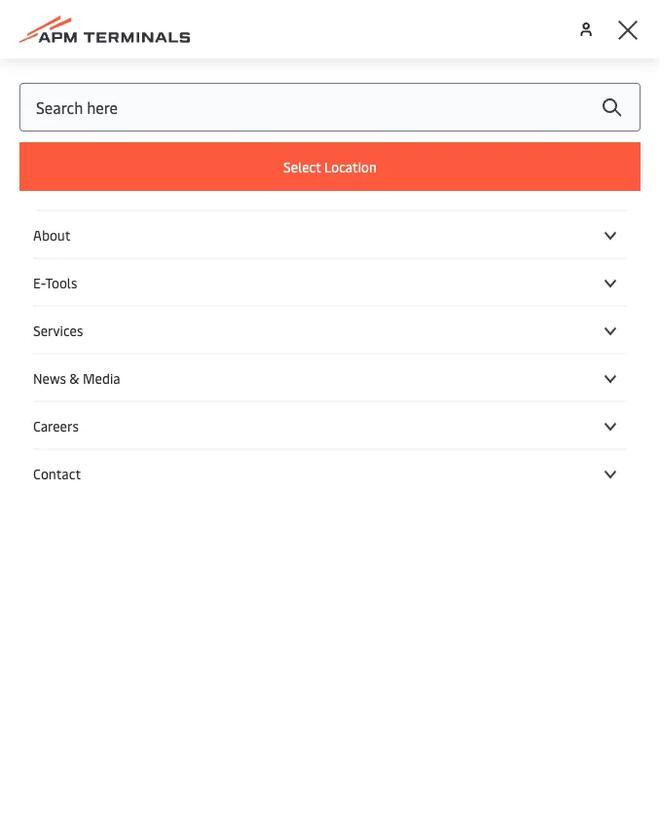 Task type: locate. For each thing, give the bounding box(es) containing it.
None submit
[[583, 83, 641, 132]]

1 horizontal spatial services
[[103, 467, 215, 509]]

media
[[83, 368, 121, 387]]

&
[[69, 368, 80, 387]]

services
[[33, 321, 83, 339], [103, 467, 215, 509]]

services button
[[33, 321, 628, 339]]

services down home
[[103, 467, 215, 509]]

1 vertical spatial services
[[103, 467, 215, 509]]

home
[[89, 414, 125, 433]]

services down e-tools
[[33, 321, 83, 339]]

location
[[324, 157, 377, 176]]

tools
[[45, 273, 77, 291]]

0 horizontal spatial services
[[33, 321, 83, 339]]

news
[[33, 368, 66, 387]]

e-tools
[[33, 273, 77, 291]]

gate services
[[31, 467, 215, 509]]

gate
[[31, 467, 95, 509]]

0 vertical spatial services
[[33, 321, 83, 339]]

contact button
[[33, 464, 628, 482]]

e-
[[33, 273, 45, 291]]

global home link
[[46, 414, 125, 433]]

< global home
[[36, 414, 125, 433]]

select
[[284, 157, 321, 176]]



Task type: describe. For each thing, give the bounding box(es) containing it.
contact
[[33, 464, 81, 482]]

<
[[36, 414, 43, 433]]

global
[[46, 414, 86, 433]]

Global search search field
[[19, 83, 641, 132]]

news & media button
[[33, 368, 628, 387]]

about
[[33, 225, 71, 244]]

select location button
[[19, 142, 641, 191]]

careers button
[[33, 416, 628, 435]]

trucks loading at apm terminals by pre-appointment system image
[[0, 58, 661, 409]]

e-tools button
[[33, 273, 628, 291]]

select location
[[284, 157, 377, 176]]

news & media
[[33, 368, 121, 387]]

careers
[[33, 416, 79, 435]]

about button
[[33, 225, 628, 244]]



Task type: vqa. For each thing, say whether or not it's contained in the screenshot.
GLOBAL SEARCH search field
yes



